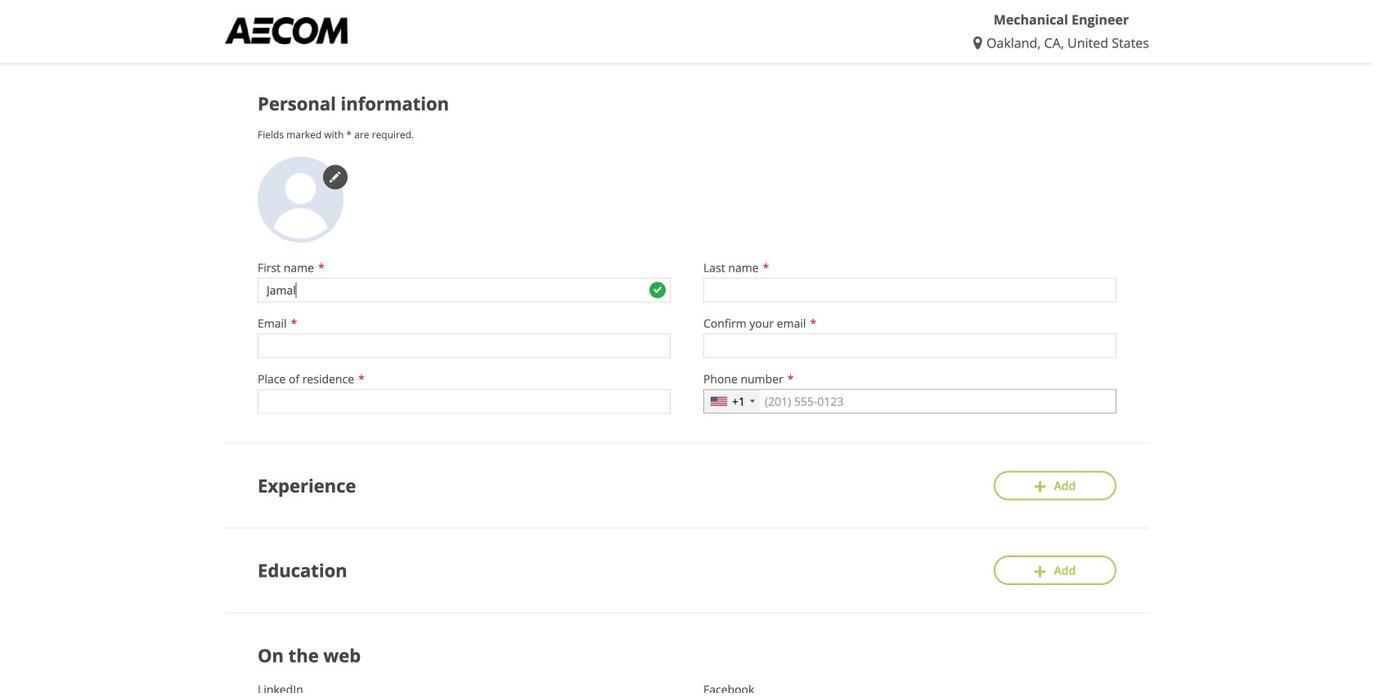 Task type: locate. For each thing, give the bounding box(es) containing it.
location image
[[974, 36, 987, 50]]



Task type: describe. For each thing, give the bounding box(es) containing it.
aecom logo image
[[225, 17, 348, 44]]



Task type: vqa. For each thing, say whether or not it's contained in the screenshot.
LOCATION icon at the right
yes



